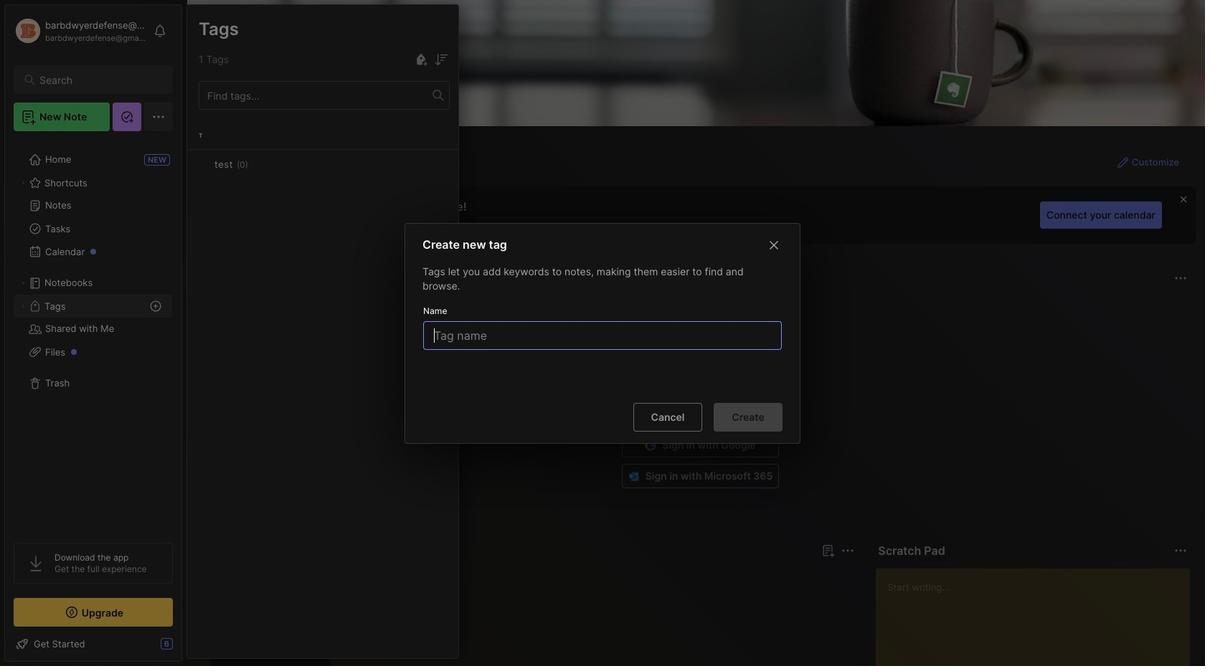Task type: describe. For each thing, give the bounding box(es) containing it.
Find tags… text field
[[199, 86, 433, 105]]

create new tag image
[[412, 51, 430, 68]]

close image
[[765, 236, 783, 253]]

expand notebooks image
[[19, 279, 27, 288]]

Search text field
[[39, 73, 160, 87]]

Start writing… text field
[[888, 569, 1189, 666]]



Task type: locate. For each thing, give the bounding box(es) containing it.
tree
[[5, 140, 181, 530]]

tab
[[213, 568, 255, 585]]

none search field inside "main" element
[[39, 71, 160, 88]]

tree inside "main" element
[[5, 140, 181, 530]]

expand tags image
[[19, 302, 27, 311]]

main element
[[0, 0, 187, 666]]

row group
[[187, 121, 458, 199]]

None search field
[[39, 71, 160, 88]]

Tag name text field
[[433, 322, 775, 349]]



Task type: vqa. For each thing, say whether or not it's contained in the screenshot.
tree on the left of page in the Main element
yes



